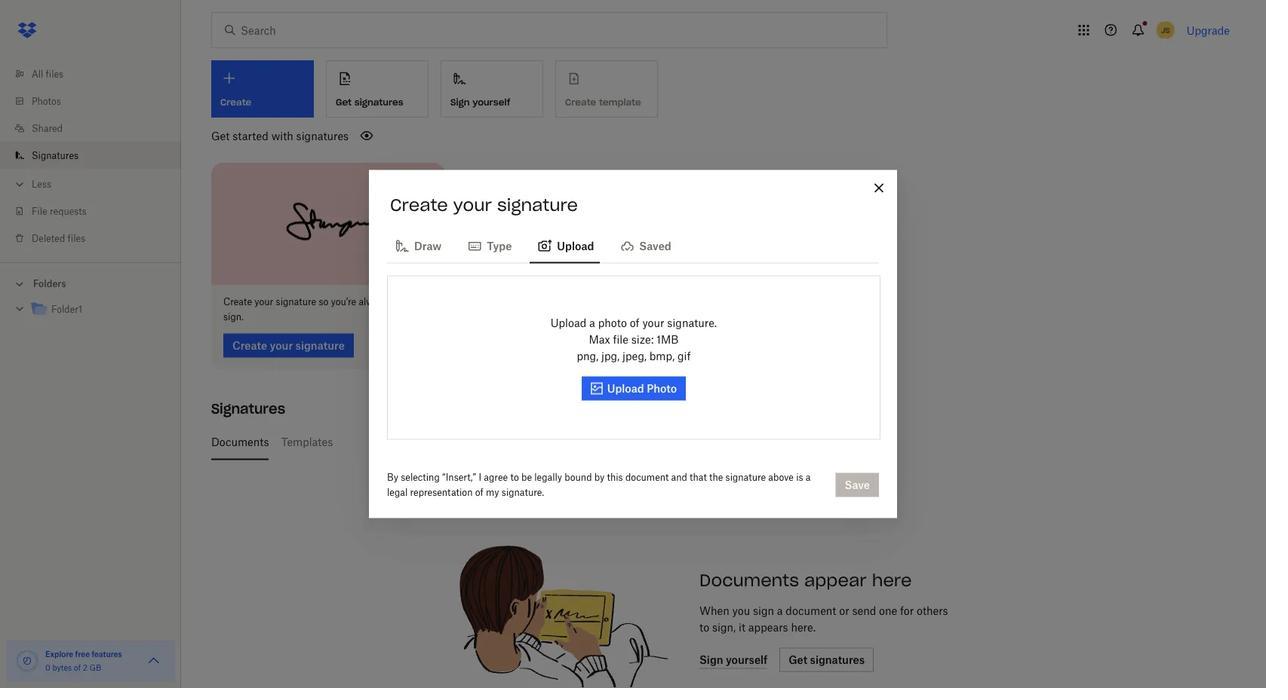 Task type: locate. For each thing, give the bounding box(es) containing it.
folder1
[[51, 304, 82, 315]]

documents left 'templates' tab
[[211, 436, 269, 449]]

0 vertical spatial tab list
[[387, 227, 879, 264]]

2 3 from the left
[[409, 436, 416, 449]]

tab list
[[387, 227, 879, 264], [211, 424, 1224, 461]]

a inside by selecting "insert," i agree to be legally bound by this document and that the signature above is a legal representation of my signature.
[[806, 472, 811, 484]]

upload
[[557, 240, 594, 253], [551, 317, 587, 330], [607, 383, 644, 395]]

0 horizontal spatial signatures
[[32, 150, 79, 161]]

1 vertical spatial signature.
[[502, 487, 544, 499]]

signature
[[497, 194, 578, 215], [276, 297, 316, 308], [419, 436, 466, 449], [726, 472, 766, 484]]

0 horizontal spatial get
[[211, 129, 230, 142]]

of left my
[[475, 487, 484, 499]]

2 horizontal spatial your
[[642, 317, 664, 330]]

requests right file on the left
[[50, 206, 87, 217]]

1 horizontal spatial requests
[[469, 436, 512, 449]]

legal
[[387, 487, 408, 499]]

selecting
[[401, 472, 440, 484]]

0 vertical spatial signatures
[[355, 96, 403, 108]]

signatures
[[32, 150, 79, 161], [211, 401, 285, 418]]

create
[[390, 194, 448, 215], [223, 297, 252, 308]]

1 horizontal spatial files
[[68, 233, 85, 244]]

0 horizontal spatial to
[[416, 297, 425, 308]]

1 horizontal spatial yourself
[[635, 436, 675, 449]]

1 vertical spatial files
[[68, 233, 85, 244]]

left
[[515, 436, 531, 449]]

here
[[872, 570, 912, 591]]

here.
[[791, 622, 816, 635]]

1 horizontal spatial get
[[336, 96, 352, 108]]

0 vertical spatial get
[[336, 96, 352, 108]]

signature. up 1mb
[[667, 317, 717, 330]]

files for all files
[[46, 68, 63, 80]]

to
[[416, 297, 425, 308], [510, 472, 519, 484], [699, 622, 709, 635]]

1 horizontal spatial a
[[777, 605, 783, 618]]

requests left left on the bottom left of the page
[[469, 436, 512, 449]]

get left started
[[211, 129, 230, 142]]

list
[[0, 51, 181, 263]]

1 horizontal spatial document
[[786, 605, 836, 618]]

upload for upload
[[557, 240, 594, 253]]

is right above
[[796, 472, 803, 484]]

signature. down be
[[502, 487, 544, 499]]

file requests
[[32, 206, 87, 217]]

files right all
[[46, 68, 63, 80]]

0 vertical spatial create
[[390, 194, 448, 215]]

of up size:
[[630, 317, 640, 330]]

your for create your signature
[[453, 194, 492, 215]]

1 horizontal spatial signature.
[[667, 317, 717, 330]]

1 vertical spatial your
[[255, 297, 273, 308]]

1 vertical spatial get
[[211, 129, 230, 142]]

this
[[534, 436, 553, 449], [607, 472, 623, 484]]

photo
[[647, 383, 677, 395]]

signature right the
[[726, 472, 766, 484]]

0 vertical spatial requests
[[50, 206, 87, 217]]

this right left on the bottom left of the page
[[534, 436, 553, 449]]

a inside the upload a photo of your signature. max file size: 1mb png, jpg, jpeg, bmp, gif
[[589, 317, 595, 330]]

signatures
[[355, 96, 403, 108], [296, 129, 349, 142]]

2 vertical spatial to
[[699, 622, 709, 635]]

"insert,"
[[442, 472, 476, 484]]

3 up selecting
[[409, 436, 416, 449]]

get signatures button
[[326, 60, 429, 118]]

of left 2 at left bottom
[[74, 664, 81, 673]]

upload for upload a photo of your signature. max file size: 1mb png, jpg, jpeg, bmp, gif
[[551, 317, 587, 330]]

your up type
[[453, 194, 492, 215]]

is left unlimited.
[[678, 436, 686, 449]]

this right by
[[607, 472, 623, 484]]

that
[[690, 472, 707, 484]]

1 vertical spatial this
[[607, 472, 623, 484]]

by
[[387, 472, 398, 484]]

templates
[[281, 436, 333, 449]]

get inside button
[[336, 96, 352, 108]]

create inside create your signature so you're always ready to sign.
[[223, 297, 252, 308]]

1 vertical spatial a
[[806, 472, 811, 484]]

always
[[359, 297, 388, 308]]

0 vertical spatial documents
[[211, 436, 269, 449]]

0 horizontal spatial signature.
[[502, 487, 544, 499]]

0
[[45, 664, 50, 673]]

0 horizontal spatial documents
[[211, 436, 269, 449]]

one
[[879, 605, 897, 618]]

be
[[521, 472, 532, 484]]

1 vertical spatial signatures
[[211, 401, 285, 418]]

explore free features 0 bytes of 2 gb
[[45, 650, 122, 673]]

2 horizontal spatial to
[[699, 622, 709, 635]]

dropbox image
[[12, 15, 42, 45]]

0 vertical spatial your
[[453, 194, 492, 215]]

get up get started with signatures
[[336, 96, 352, 108]]

signature. inside the upload a photo of your signature. max file size: 1mb png, jpg, jpeg, bmp, gif
[[667, 317, 717, 330]]

gif
[[678, 350, 691, 363]]

get for get signatures
[[336, 96, 352, 108]]

document
[[625, 472, 669, 484], [786, 605, 836, 618]]

0 horizontal spatial this
[[534, 436, 553, 449]]

a
[[589, 317, 595, 330], [806, 472, 811, 484], [777, 605, 783, 618]]

create for create your signature
[[390, 194, 448, 215]]

2 vertical spatial a
[[777, 605, 783, 618]]

documents
[[211, 436, 269, 449], [699, 570, 799, 591]]

of
[[630, 317, 640, 330], [397, 436, 407, 449], [475, 487, 484, 499], [74, 664, 81, 673]]

get for get started with signatures
[[211, 129, 230, 142]]

yourself right sign
[[473, 96, 510, 108]]

to right ready
[[416, 297, 425, 308]]

all
[[32, 68, 43, 80]]

create up draw
[[390, 194, 448, 215]]

files
[[46, 68, 63, 80], [68, 233, 85, 244]]

upload for upload photo
[[607, 383, 644, 395]]

your left so
[[255, 297, 273, 308]]

0 horizontal spatial create
[[223, 297, 252, 308]]

signatures up documents tab
[[211, 401, 285, 418]]

2 vertical spatial upload
[[607, 383, 644, 395]]

signatures inside list item
[[32, 150, 79, 161]]

signatures inside button
[[355, 96, 403, 108]]

upload inside the upload a photo of your signature. max file size: 1mb png, jpg, jpeg, bmp, gif
[[551, 317, 587, 330]]

0 horizontal spatial is
[[678, 436, 686, 449]]

a right above
[[806, 472, 811, 484]]

document up here.
[[786, 605, 836, 618]]

0 horizontal spatial requests
[[50, 206, 87, 217]]

documents tab
[[211, 424, 269, 461]]

photos link
[[12, 88, 181, 115]]

is
[[678, 436, 686, 449], [796, 472, 803, 484]]

1 horizontal spatial your
[[453, 194, 492, 215]]

1 horizontal spatial create
[[390, 194, 448, 215]]

signature up "insert,"
[[419, 436, 466, 449]]

1 vertical spatial create
[[223, 297, 252, 308]]

0 vertical spatial files
[[46, 68, 63, 80]]

1 vertical spatial tab list
[[211, 424, 1224, 461]]

create your signature so you're always ready to sign.
[[223, 297, 425, 323]]

document left and at the right bottom of the page
[[625, 472, 669, 484]]

0 horizontal spatial 3
[[387, 436, 394, 449]]

0 vertical spatial upload
[[557, 240, 594, 253]]

deleted files
[[32, 233, 85, 244]]

get
[[336, 96, 352, 108], [211, 129, 230, 142]]

0 vertical spatial this
[[534, 436, 553, 449]]

upload inside tab list
[[557, 240, 594, 253]]

signature inside by selecting "insert," i agree to be legally bound by this document and that the signature above is a legal representation of my signature.
[[726, 472, 766, 484]]

a up max
[[589, 317, 595, 330]]

shared link
[[12, 115, 181, 142]]

3 up by
[[387, 436, 394, 449]]

0 vertical spatial to
[[416, 297, 425, 308]]

folder1 link
[[30, 300, 169, 320]]

1 vertical spatial document
[[786, 605, 836, 618]]

signature left so
[[276, 297, 316, 308]]

1 vertical spatial upload
[[551, 317, 587, 330]]

0 vertical spatial document
[[625, 472, 669, 484]]

2 vertical spatial your
[[642, 317, 664, 330]]

sign
[[450, 96, 470, 108]]

0 horizontal spatial signatures
[[296, 129, 349, 142]]

your inside create your signature so you're always ready to sign.
[[255, 297, 273, 308]]

0 horizontal spatial your
[[255, 297, 273, 308]]

create up the sign. at the left of the page
[[223, 297, 252, 308]]

0 horizontal spatial document
[[625, 472, 669, 484]]

your up size:
[[642, 317, 664, 330]]

when
[[699, 605, 729, 618]]

signatures link
[[12, 142, 181, 169]]

file
[[32, 206, 47, 217]]

1 horizontal spatial 3
[[409, 436, 416, 449]]

1 horizontal spatial signatures
[[355, 96, 403, 108]]

upload photo button
[[582, 377, 686, 401]]

1 vertical spatial yourself
[[635, 436, 675, 449]]

it
[[739, 622, 746, 635]]

signing
[[593, 436, 633, 449]]

0 horizontal spatial a
[[589, 317, 595, 330]]

documents up you
[[699, 570, 799, 591]]

list containing all files
[[0, 51, 181, 263]]

legally
[[534, 472, 562, 484]]

sign.
[[223, 312, 244, 323]]

0 vertical spatial yourself
[[473, 96, 510, 108]]

0 vertical spatial is
[[678, 436, 686, 449]]

0 vertical spatial a
[[589, 317, 595, 330]]

0 vertical spatial signature.
[[667, 317, 717, 330]]

yourself
[[473, 96, 510, 108], [635, 436, 675, 449]]

tab list containing documents
[[211, 424, 1224, 461]]

0 horizontal spatial files
[[46, 68, 63, 80]]

documents for documents
[[211, 436, 269, 449]]

1 horizontal spatial to
[[510, 472, 519, 484]]

to left be
[[510, 472, 519, 484]]

upload inside "upload photo" button
[[607, 383, 644, 395]]

1 horizontal spatial is
[[796, 472, 803, 484]]

get started with signatures
[[211, 129, 349, 142]]

1 horizontal spatial this
[[607, 472, 623, 484]]

1 horizontal spatial documents
[[699, 570, 799, 591]]

files right the "deleted"
[[68, 233, 85, 244]]

to down "when"
[[699, 622, 709, 635]]

1 vertical spatial to
[[510, 472, 519, 484]]

agree
[[484, 472, 508, 484]]

0 vertical spatial signatures
[[32, 150, 79, 161]]

1 vertical spatial is
[[796, 472, 803, 484]]

signature.
[[667, 317, 717, 330], [502, 487, 544, 499]]

documents for documents appear here
[[699, 570, 799, 591]]

requests
[[50, 206, 87, 217], [469, 436, 512, 449]]

create your signature dialog
[[369, 170, 897, 519]]

create inside dialog
[[390, 194, 448, 215]]

yourself right signing
[[635, 436, 675, 449]]

shared
[[32, 123, 63, 134]]

file
[[613, 334, 628, 346]]

a inside when you sign a document or send one for others to sign, it appears here.
[[777, 605, 783, 618]]

1 vertical spatial documents
[[699, 570, 799, 591]]

1 vertical spatial signatures
[[296, 129, 349, 142]]

tab list containing draw
[[387, 227, 879, 264]]

signatures down shared
[[32, 150, 79, 161]]

0 horizontal spatial yourself
[[473, 96, 510, 108]]

2 horizontal spatial a
[[806, 472, 811, 484]]

a right 'sign'
[[777, 605, 783, 618]]



Task type: describe. For each thing, give the bounding box(es) containing it.
above
[[768, 472, 794, 484]]

signature up type
[[497, 194, 578, 215]]

of inside by selecting "insert," i agree to be legally bound by this document and that the signature above is a legal representation of my signature.
[[475, 487, 484, 499]]

bytes
[[52, 664, 72, 673]]

to inside by selecting "insert," i agree to be legally bound by this document and that the signature above is a legal representation of my signature.
[[510, 472, 519, 484]]

of up by
[[397, 436, 407, 449]]

yourself inside button
[[473, 96, 510, 108]]

with
[[271, 129, 293, 142]]

1 horizontal spatial signatures
[[211, 401, 285, 418]]

for
[[900, 605, 914, 618]]

document inside when you sign a document or send one for others to sign, it appears here.
[[786, 605, 836, 618]]

1mb
[[657, 334, 679, 346]]

upload photo
[[607, 383, 677, 395]]

sign
[[753, 605, 774, 618]]

quota usage element
[[15, 650, 39, 674]]

of inside explore free features 0 bytes of 2 gb
[[74, 664, 81, 673]]

features
[[92, 650, 122, 659]]

and
[[671, 472, 687, 484]]

to inside when you sign a document or send one for others to sign, it appears here.
[[699, 622, 709, 635]]

1 3 from the left
[[387, 436, 394, 449]]

signature inside create your signature so you're always ready to sign.
[[276, 297, 316, 308]]

deleted
[[32, 233, 65, 244]]

folders button
[[0, 272, 181, 295]]

upload a photo of your signature. max file size: 1mb png, jpg, jpeg, bmp, gif
[[551, 317, 717, 363]]

sign yourself
[[450, 96, 510, 108]]

bound
[[565, 472, 592, 484]]

file requests link
[[12, 198, 181, 225]]

size:
[[631, 334, 654, 346]]

the
[[709, 472, 723, 484]]

all files link
[[12, 60, 181, 88]]

started
[[233, 129, 269, 142]]

files for deleted files
[[68, 233, 85, 244]]

bmp,
[[650, 350, 675, 363]]

explore
[[45, 650, 73, 659]]

deleted files link
[[12, 225, 181, 252]]

appears
[[748, 622, 788, 635]]

signatures list item
[[0, 142, 181, 169]]

less image
[[12, 177, 27, 192]]

documents appear here
[[699, 570, 912, 591]]

jpeg,
[[623, 350, 647, 363]]

create your signature
[[390, 194, 578, 215]]

upgrade
[[1187, 24, 1230, 37]]

less
[[32, 178, 51, 190]]

document inside by selecting "insert," i agree to be legally bound by this document and that the signature above is a legal representation of my signature.
[[625, 472, 669, 484]]

tab list inside create your signature dialog
[[387, 227, 879, 264]]

your for create your signature so you're always ready to sign.
[[255, 297, 273, 308]]

month.
[[555, 436, 591, 449]]

so
[[319, 297, 328, 308]]

by
[[594, 472, 605, 484]]

max
[[589, 334, 610, 346]]

3 of 3 signature requests left this month. signing yourself is unlimited.
[[387, 436, 740, 449]]

or
[[839, 605, 849, 618]]

when you sign a document or send one for others to sign, it appears here.
[[699, 605, 948, 635]]

gb
[[90, 664, 101, 673]]

sign,
[[712, 622, 736, 635]]

your inside the upload a photo of your signature. max file size: 1mb png, jpg, jpeg, bmp, gif
[[642, 317, 664, 330]]

appear
[[804, 570, 867, 591]]

this inside by selecting "insert," i agree to be legally bound by this document and that the signature above is a legal representation of my signature.
[[607, 472, 623, 484]]

templates tab
[[281, 424, 333, 461]]

signature. inside by selecting "insert," i agree to be legally bound by this document and that the signature above is a legal representation of my signature.
[[502, 487, 544, 499]]

folders
[[33, 278, 66, 290]]

get signatures
[[336, 96, 403, 108]]

ready
[[390, 297, 414, 308]]

jpg,
[[601, 350, 620, 363]]

of inside the upload a photo of your signature. max file size: 1mb png, jpg, jpeg, bmp, gif
[[630, 317, 640, 330]]

upgrade link
[[1187, 24, 1230, 37]]

1 vertical spatial requests
[[469, 436, 512, 449]]

others
[[917, 605, 948, 618]]

representation
[[410, 487, 473, 499]]

saved
[[639, 240, 671, 253]]

photo
[[598, 317, 627, 330]]

photos
[[32, 95, 61, 107]]

you
[[732, 605, 750, 618]]

type
[[487, 240, 512, 253]]

png,
[[577, 350, 599, 363]]

is inside by selecting "insert," i agree to be legally bound by this document and that the signature above is a legal representation of my signature.
[[796, 472, 803, 484]]

all files
[[32, 68, 63, 80]]

create for create your signature so you're always ready to sign.
[[223, 297, 252, 308]]

to inside create your signature so you're always ready to sign.
[[416, 297, 425, 308]]

unlimited.
[[689, 436, 740, 449]]

2
[[83, 664, 87, 673]]

free
[[75, 650, 90, 659]]

by selecting "insert," i agree to be legally bound by this document and that the signature above is a legal representation of my signature.
[[387, 472, 811, 499]]

i
[[479, 472, 481, 484]]

draw
[[414, 240, 442, 253]]

signature inside tab list
[[419, 436, 466, 449]]

my
[[486, 487, 499, 499]]

you're
[[331, 297, 356, 308]]

send
[[852, 605, 876, 618]]

sign yourself button
[[441, 60, 543, 118]]



Task type: vqa. For each thing, say whether or not it's contained in the screenshot.
December
no



